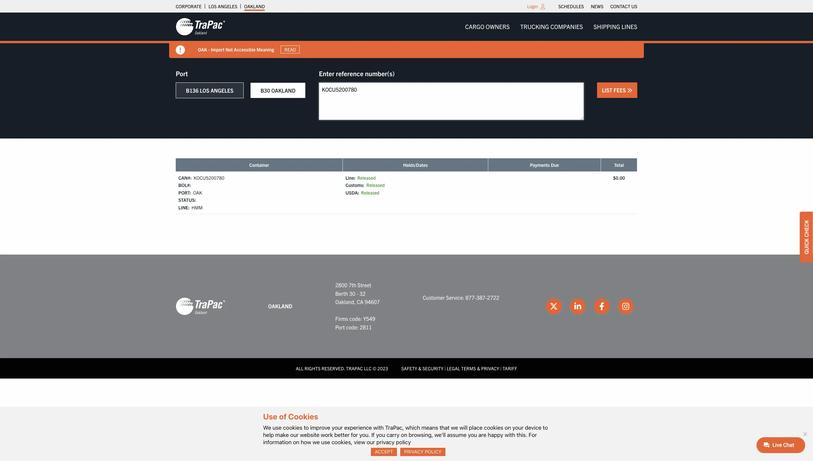 Task type: describe. For each thing, give the bounding box(es) containing it.
reserved.
[[322, 365, 345, 371]]

1 | from the left
[[445, 365, 446, 371]]

los angeles link
[[209, 2, 237, 11]]

rights
[[305, 365, 321, 371]]

payments
[[530, 162, 550, 168]]

hmm
[[192, 204, 203, 210]]

2 & from the left
[[477, 365, 480, 371]]

tariff
[[503, 365, 518, 371]]

privacy inside footer
[[482, 365, 500, 371]]

1 you from the left
[[376, 432, 385, 438]]

cookies,
[[332, 439, 353, 446]]

import
[[211, 46, 225, 52]]

©
[[373, 365, 377, 371]]

1 oakland image from the top
[[176, 17, 225, 36]]

policy
[[396, 439, 411, 446]]

2 | from the left
[[501, 365, 502, 371]]

trapac
[[346, 365, 363, 371]]

0 vertical spatial oak
[[198, 46, 207, 52]]

menu bar containing schedules
[[555, 2, 641, 11]]

corporate link
[[176, 2, 202, 11]]

trucking companies link
[[515, 20, 589, 33]]

port inside firms code:  y549 port code:  2811
[[336, 324, 345, 331]]

quick
[[804, 238, 810, 254]]

cargo owners link
[[460, 20, 515, 33]]

b136 los angeles
[[186, 87, 234, 94]]

read
[[285, 47, 296, 52]]

kocu5200780
[[194, 175, 225, 181]]

0.00
[[616, 175, 625, 181]]

1 & from the left
[[419, 365, 422, 371]]

footer containing 2800 7th street
[[0, 255, 814, 379]]

shipping
[[594, 23, 621, 30]]

shipping lines
[[594, 23, 638, 30]]

firms code:  y549 port code:  2811
[[336, 316, 375, 331]]

use of cookies we use cookies to improve your experience with trapac, which means that we will place cookies on your device to help make our website work better for you. if you carry on browsing, we'll assume you are happy with this. for information on how we use cookies, view our privacy policy
[[263, 412, 548, 446]]

1 vertical spatial our
[[367, 439, 375, 446]]

can#:
[[178, 175, 192, 181]]

0 horizontal spatial our
[[290, 432, 299, 438]]

bol#:
[[178, 182, 191, 188]]

7th
[[349, 282, 357, 288]]

1 your from the left
[[332, 425, 343, 431]]

berth
[[336, 290, 348, 297]]

browsing,
[[409, 432, 433, 438]]

line:
[[178, 204, 190, 210]]

tariff link
[[503, 365, 518, 371]]

view
[[354, 439, 366, 446]]

fees
[[614, 87, 626, 93]]

all
[[296, 365, 304, 371]]

accessible
[[234, 46, 256, 52]]

2 vertical spatial on
[[293, 439, 300, 446]]

login link
[[527, 3, 538, 9]]

how
[[301, 439, 311, 446]]

banner containing cargo owners
[[0, 13, 814, 58]]

2 your from the left
[[513, 425, 524, 431]]

32
[[360, 290, 366, 297]]

1 to from the left
[[304, 425, 309, 431]]

1 vertical spatial code:
[[346, 324, 359, 331]]

los inside los angeles link
[[209, 3, 217, 9]]

for
[[529, 432, 537, 438]]

can#: kocu5200780 bol#: port: oak status: line: hmm
[[178, 175, 225, 210]]

news link
[[591, 2, 604, 11]]

solid image
[[628, 88, 633, 93]]

0 vertical spatial we
[[451, 425, 458, 431]]

means
[[422, 425, 438, 431]]

list fees
[[602, 87, 628, 93]]

usda:
[[346, 190, 359, 196]]

accept link
[[371, 448, 397, 456]]

0 vertical spatial angeles
[[218, 3, 237, 9]]

oak - import not accessible meaning
[[198, 46, 274, 52]]

cargo
[[465, 23, 485, 30]]

2811
[[360, 324, 372, 331]]

menu bar inside banner
[[460, 20, 643, 33]]

0 vertical spatial oakland
[[244, 3, 265, 9]]

carry
[[387, 432, 400, 438]]

corporate
[[176, 3, 202, 9]]

you.
[[360, 432, 370, 438]]

reference
[[336, 69, 364, 78]]

trucking
[[521, 23, 549, 30]]

2 oakland image from the top
[[176, 297, 225, 316]]

$ 0.00
[[614, 175, 625, 181]]

0 vertical spatial code:
[[350, 316, 362, 322]]

that
[[440, 425, 450, 431]]

contact us
[[611, 3, 638, 9]]

- inside banner
[[209, 46, 210, 52]]

legal terms & privacy link
[[447, 365, 500, 371]]

owners
[[486, 23, 510, 30]]

quick check
[[804, 220, 810, 254]]

safety & security | legal terms & privacy | tariff
[[402, 365, 518, 371]]

firms
[[336, 316, 348, 322]]

ca
[[357, 299, 364, 305]]

94607
[[365, 299, 380, 305]]

trapac,
[[385, 425, 404, 431]]

list fees button
[[597, 82, 638, 98]]

0 vertical spatial on
[[505, 425, 511, 431]]

street
[[358, 282, 372, 288]]

place
[[469, 425, 483, 431]]

0 vertical spatial released
[[358, 175, 376, 181]]

we
[[263, 425, 271, 431]]

enter
[[319, 69, 335, 78]]

service:
[[446, 294, 465, 301]]

accept
[[375, 449, 393, 455]]

2 cookies from the left
[[484, 425, 504, 431]]

customer
[[423, 294, 445, 301]]



Task type: locate. For each thing, give the bounding box(es) containing it.
0 horizontal spatial you
[[376, 432, 385, 438]]

port
[[176, 69, 188, 78], [336, 324, 345, 331]]

menu bar up shipping
[[555, 2, 641, 11]]

legal
[[447, 365, 460, 371]]

$
[[614, 175, 616, 181]]

due
[[551, 162, 559, 168]]

footer
[[0, 255, 814, 379]]

line:
[[346, 175, 356, 181]]

customs:
[[346, 182, 365, 188]]

to
[[304, 425, 309, 431], [543, 425, 548, 431]]

los
[[209, 3, 217, 9], [200, 87, 210, 94]]

1 horizontal spatial -
[[357, 290, 359, 297]]

menu bar down light icon
[[460, 20, 643, 33]]

privacy policy link
[[401, 448, 446, 456]]

our down the if
[[367, 439, 375, 446]]

you right the if
[[376, 432, 385, 438]]

released right customs:
[[367, 182, 385, 188]]

released up customs:
[[358, 175, 376, 181]]

menu bar containing cargo owners
[[460, 20, 643, 33]]

1 vertical spatial menu bar
[[460, 20, 643, 33]]

your
[[332, 425, 343, 431], [513, 425, 524, 431]]

angeles right b136
[[211, 87, 234, 94]]

work
[[321, 432, 333, 438]]

1 vertical spatial we
[[313, 439, 320, 446]]

oak inside can#: kocu5200780 bol#: port: oak status: line: hmm
[[193, 190, 202, 196]]

1 horizontal spatial port
[[336, 324, 345, 331]]

we up assume
[[451, 425, 458, 431]]

0 vertical spatial use
[[273, 425, 282, 431]]

no image
[[802, 431, 809, 437]]

cookies
[[288, 412, 318, 421]]

1 horizontal spatial we
[[451, 425, 458, 431]]

are
[[479, 432, 487, 438]]

port down firms
[[336, 324, 345, 331]]

released
[[358, 175, 376, 181], [367, 182, 385, 188], [361, 190, 380, 196]]

0 vertical spatial -
[[209, 46, 210, 52]]

trucking companies
[[521, 23, 583, 30]]

1 horizontal spatial our
[[367, 439, 375, 446]]

2 horizontal spatial on
[[505, 425, 511, 431]]

privacy
[[377, 439, 395, 446]]

oakland inside footer
[[268, 303, 293, 309]]

angeles
[[218, 3, 237, 9], [211, 87, 234, 94]]

privacy left tariff
[[482, 365, 500, 371]]

help
[[263, 432, 274, 438]]

1 vertical spatial port
[[336, 324, 345, 331]]

1 vertical spatial on
[[401, 432, 408, 438]]

2 you from the left
[[468, 432, 477, 438]]

quick check link
[[800, 212, 814, 263]]

angeles left 'oakland' link
[[218, 3, 237, 9]]

0 horizontal spatial port
[[176, 69, 188, 78]]

& right terms
[[477, 365, 480, 371]]

1 vertical spatial oakland
[[272, 87, 296, 94]]

information
[[263, 439, 292, 446]]

with
[[374, 425, 384, 431], [505, 432, 516, 438]]

with up the if
[[374, 425, 384, 431]]

0 vertical spatial oakland image
[[176, 17, 225, 36]]

-
[[209, 46, 210, 52], [357, 290, 359, 297]]

safety & security link
[[402, 365, 444, 371]]

- left 'import'
[[209, 46, 210, 52]]

y549
[[363, 316, 375, 322]]

light image
[[541, 4, 546, 9]]

all rights reserved. trapac llc © 2023
[[296, 365, 388, 371]]

0 horizontal spatial we
[[313, 439, 320, 446]]

2800 7th street berth 30 - 32 oakland, ca 94607
[[336, 282, 380, 305]]

2722
[[488, 294, 500, 301]]

if
[[372, 432, 375, 438]]

1 horizontal spatial your
[[513, 425, 524, 431]]

to right device
[[543, 425, 548, 431]]

los right corporate link
[[209, 3, 217, 9]]

customer service: 877-387-2722
[[423, 294, 500, 301]]

cookies
[[283, 425, 303, 431], [484, 425, 504, 431]]

0 horizontal spatial use
[[273, 425, 282, 431]]

| left tariff
[[501, 365, 502, 371]]

which
[[406, 425, 420, 431]]

llc
[[364, 365, 372, 371]]

we
[[451, 425, 458, 431], [313, 439, 320, 446]]

contact us link
[[611, 2, 638, 11]]

0 horizontal spatial your
[[332, 425, 343, 431]]

you down place
[[468, 432, 477, 438]]

privacy inside privacy policy link
[[404, 449, 424, 455]]

2 vertical spatial oakland
[[268, 303, 293, 309]]

1 vertical spatial -
[[357, 290, 359, 297]]

on left device
[[505, 425, 511, 431]]

container
[[250, 162, 269, 168]]

to up 'website'
[[304, 425, 309, 431]]

lines
[[622, 23, 638, 30]]

b136
[[186, 87, 199, 94]]

1 horizontal spatial you
[[468, 432, 477, 438]]

0 vertical spatial los
[[209, 3, 217, 9]]

schedules
[[559, 3, 584, 9]]

use down work
[[321, 439, 330, 446]]

security
[[423, 365, 444, 371]]

our
[[290, 432, 299, 438], [367, 439, 375, 446]]

port up b136
[[176, 69, 188, 78]]

solid image
[[176, 46, 185, 55]]

1 horizontal spatial privacy
[[482, 365, 500, 371]]

contact
[[611, 3, 631, 9]]

- right 30
[[357, 290, 359, 297]]

port:
[[178, 190, 191, 196]]

2800
[[336, 282, 348, 288]]

0 horizontal spatial with
[[374, 425, 384, 431]]

30
[[349, 290, 356, 297]]

privacy down policy
[[404, 449, 424, 455]]

2 to from the left
[[543, 425, 548, 431]]

&
[[419, 365, 422, 371], [477, 365, 480, 371]]

- inside the 2800 7th street berth 30 - 32 oakland, ca 94607
[[357, 290, 359, 297]]

assume
[[447, 432, 467, 438]]

us
[[632, 3, 638, 9]]

1 horizontal spatial use
[[321, 439, 330, 446]]

1 vertical spatial oak
[[193, 190, 202, 196]]

1 horizontal spatial with
[[505, 432, 516, 438]]

1 horizontal spatial cookies
[[484, 425, 504, 431]]

experience
[[345, 425, 372, 431]]

cookies up happy
[[484, 425, 504, 431]]

cargo owners
[[465, 23, 510, 30]]

meaning
[[257, 46, 274, 52]]

device
[[525, 425, 542, 431]]

0 horizontal spatial -
[[209, 46, 210, 52]]

1 cookies from the left
[[283, 425, 303, 431]]

menu bar
[[555, 2, 641, 11], [460, 20, 643, 33]]

on up policy
[[401, 432, 408, 438]]

oakland image
[[176, 17, 225, 36], [176, 297, 225, 316]]

0 vertical spatial our
[[290, 432, 299, 438]]

1 horizontal spatial &
[[477, 365, 480, 371]]

1 vertical spatial released
[[367, 182, 385, 188]]

0 horizontal spatial on
[[293, 439, 300, 446]]

code: up 2811
[[350, 316, 362, 322]]

0 horizontal spatial &
[[419, 365, 422, 371]]

oak left 'import'
[[198, 46, 207, 52]]

1 vertical spatial use
[[321, 439, 330, 446]]

we'll
[[435, 432, 446, 438]]

will
[[460, 425, 468, 431]]

oak up status:
[[193, 190, 202, 196]]

released down customs:
[[361, 190, 380, 196]]

enter reference number(s)
[[319, 69, 395, 78]]

1 horizontal spatial on
[[401, 432, 408, 438]]

happy
[[488, 432, 504, 438]]

list
[[602, 87, 613, 93]]

banner
[[0, 13, 814, 58]]

| left legal
[[445, 365, 446, 371]]

1 horizontal spatial to
[[543, 425, 548, 431]]

oakland link
[[244, 2, 265, 11]]

0 horizontal spatial to
[[304, 425, 309, 431]]

with left this.
[[505, 432, 516, 438]]

you
[[376, 432, 385, 438], [468, 432, 477, 438]]

0 vertical spatial privacy
[[482, 365, 500, 371]]

companies
[[551, 23, 583, 30]]

holds/dates
[[403, 162, 428, 168]]

use up make
[[273, 425, 282, 431]]

0 horizontal spatial privacy
[[404, 449, 424, 455]]

0 vertical spatial port
[[176, 69, 188, 78]]

privacy policy
[[404, 449, 442, 455]]

your up better
[[332, 425, 343, 431]]

on left how
[[293, 439, 300, 446]]

0 vertical spatial menu bar
[[555, 2, 641, 11]]

terms
[[462, 365, 476, 371]]

1 vertical spatial privacy
[[404, 449, 424, 455]]

1 vertical spatial angeles
[[211, 87, 234, 94]]

& right safety on the bottom
[[419, 365, 422, 371]]

1 vertical spatial oakland image
[[176, 297, 225, 316]]

2023
[[378, 365, 388, 371]]

on
[[505, 425, 511, 431], [401, 432, 408, 438], [293, 439, 300, 446]]

check
[[804, 220, 810, 237]]

cookies up make
[[283, 425, 303, 431]]

1 vertical spatial los
[[200, 87, 210, 94]]

Enter reference number(s) text field
[[319, 82, 584, 120]]

our right make
[[290, 432, 299, 438]]

2 vertical spatial released
[[361, 190, 380, 196]]

1 horizontal spatial |
[[501, 365, 502, 371]]

code: down firms
[[346, 324, 359, 331]]

total
[[615, 162, 624, 168]]

0 vertical spatial with
[[374, 425, 384, 431]]

shipping lines link
[[589, 20, 643, 33]]

0 horizontal spatial cookies
[[283, 425, 303, 431]]

schedules link
[[559, 2, 584, 11]]

los right b136
[[200, 87, 210, 94]]

improve
[[310, 425, 331, 431]]

line: released customs: released usda: released
[[346, 175, 385, 196]]

we down 'website'
[[313, 439, 320, 446]]

for
[[351, 432, 358, 438]]

your up this.
[[513, 425, 524, 431]]

877-
[[466, 294, 477, 301]]

this.
[[517, 432, 528, 438]]

1 vertical spatial with
[[505, 432, 516, 438]]

0 horizontal spatial |
[[445, 365, 446, 371]]



Task type: vqa. For each thing, say whether or not it's contained in the screenshot.
second "SHIFT"
no



